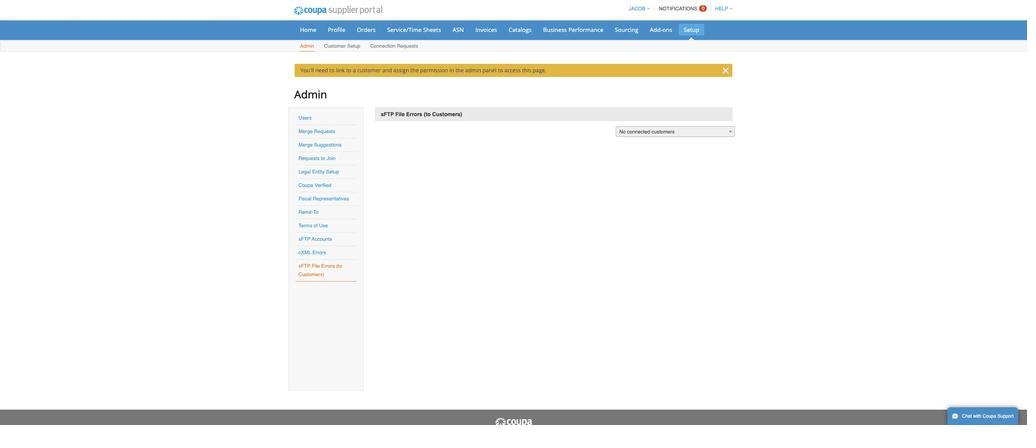Task type: describe. For each thing, give the bounding box(es) containing it.
requests to join link
[[299, 156, 336, 161]]

customer setup link
[[324, 42, 361, 52]]

users link
[[299, 115, 312, 121]]

orders link
[[352, 24, 381, 35]]

to left a
[[346, 67, 352, 74]]

1 horizontal spatial sftp file errors (to customers)
[[381, 111, 463, 117]]

catalogs
[[509, 26, 532, 33]]

navigation containing notifications 0
[[626, 1, 733, 16]]

2 vertical spatial setup
[[326, 169, 339, 175]]

help link
[[712, 6, 733, 12]]

need
[[316, 67, 328, 74]]

this
[[523, 67, 532, 74]]

of
[[314, 223, 318, 229]]

notifications 0
[[660, 5, 705, 12]]

1 horizontal spatial file
[[396, 111, 405, 117]]

access
[[505, 67, 521, 74]]

and
[[383, 67, 392, 74]]

link
[[336, 67, 345, 74]]

you'll need to link to a customer and assign the permission in the admin panel to access this page.
[[301, 67, 547, 74]]

service/time
[[387, 26, 422, 33]]

no
[[620, 129, 626, 135]]

add-
[[650, 26, 663, 33]]

you'll
[[301, 67, 314, 74]]

cxml errors
[[299, 250, 326, 256]]

performance
[[569, 26, 604, 33]]

2 vertical spatial errors
[[321, 263, 335, 269]]

1 vertical spatial admin
[[295, 87, 327, 102]]

cxml errors link
[[299, 250, 326, 256]]

0
[[702, 5, 705, 11]]

sheets
[[423, 26, 441, 33]]

business
[[544, 26, 567, 33]]

2 vertical spatial requests
[[299, 156, 320, 161]]

merge for merge requests
[[299, 129, 313, 134]]

terms
[[299, 223, 312, 229]]

merge for merge suggestions
[[299, 142, 313, 148]]

setup link
[[679, 24, 705, 35]]

asn
[[453, 26, 464, 33]]

admin
[[466, 67, 482, 74]]

No connected customers text field
[[617, 127, 735, 137]]

requests for connection requests
[[397, 43, 418, 49]]

terms of use
[[299, 223, 328, 229]]

users
[[299, 115, 312, 121]]

assign
[[394, 67, 409, 74]]

requests to join
[[299, 156, 336, 161]]

admin link
[[300, 42, 315, 52]]

customers
[[652, 129, 675, 135]]

0 vertical spatial coupa
[[299, 182, 313, 188]]

0 vertical spatial customers)
[[433, 111, 463, 117]]

chat with coupa support
[[963, 414, 1015, 419]]

accounts
[[312, 236, 332, 242]]

add-ons link
[[645, 24, 678, 35]]

orders
[[357, 26, 376, 33]]

coupa inside button
[[983, 414, 997, 419]]

0 horizontal spatial (to
[[336, 263, 342, 269]]

remit-
[[299, 209, 313, 215]]

sftp for sftp file errors (to customers) link
[[299, 263, 311, 269]]

profile
[[328, 26, 346, 33]]

chat with coupa support button
[[948, 408, 1019, 425]]

legal entity setup link
[[299, 169, 339, 175]]

to left link
[[330, 67, 335, 74]]

customer
[[357, 67, 381, 74]]

1 vertical spatial file
[[312, 263, 320, 269]]

business performance link
[[539, 24, 609, 35]]

fiscal
[[299, 196, 312, 202]]

merge suggestions link
[[299, 142, 342, 148]]

1 horizontal spatial (to
[[424, 111, 431, 117]]

page.
[[533, 67, 547, 74]]

connection requests link
[[370, 42, 419, 52]]

to left join
[[321, 156, 325, 161]]

use
[[319, 223, 328, 229]]

legal entity setup
[[299, 169, 339, 175]]

connection
[[371, 43, 396, 49]]

customer setup
[[324, 43, 361, 49]]

sftp accounts link
[[299, 236, 332, 242]]

coupa verified
[[299, 182, 332, 188]]

remit-to link
[[299, 209, 319, 215]]

0 vertical spatial setup
[[684, 26, 700, 33]]

service/time sheets link
[[382, 24, 446, 35]]

customer
[[324, 43, 346, 49]]

suggestions
[[314, 142, 342, 148]]

asn link
[[448, 24, 469, 35]]



Task type: locate. For each thing, give the bounding box(es) containing it.
to
[[330, 67, 335, 74], [346, 67, 352, 74], [498, 67, 503, 74], [321, 156, 325, 161]]

connection requests
[[371, 43, 418, 49]]

requests for merge requests
[[314, 129, 335, 134]]

1 horizontal spatial customers)
[[433, 111, 463, 117]]

chat
[[963, 414, 973, 419]]

0 horizontal spatial sftp file errors (to customers)
[[299, 263, 342, 278]]

0 vertical spatial admin
[[300, 43, 314, 49]]

coupa
[[299, 182, 313, 188], [983, 414, 997, 419]]

0 vertical spatial coupa supplier portal image
[[289, 1, 388, 20]]

setup down join
[[326, 169, 339, 175]]

to
[[313, 209, 319, 215]]

admin down home
[[300, 43, 314, 49]]

notifications
[[660, 6, 698, 12]]

business performance
[[544, 26, 604, 33]]

1 vertical spatial coupa supplier portal image
[[495, 418, 533, 425]]

No connected customers field
[[616, 126, 735, 137]]

1 vertical spatial customers)
[[299, 272, 325, 278]]

support
[[998, 414, 1015, 419]]

the right the assign
[[411, 67, 419, 74]]

0 horizontal spatial customers)
[[299, 272, 325, 278]]

coupa supplier portal image
[[289, 1, 388, 20], [495, 418, 533, 425]]

1 vertical spatial sftp
[[299, 236, 311, 242]]

remit-to
[[299, 209, 319, 215]]

0 horizontal spatial setup
[[326, 169, 339, 175]]

join
[[327, 156, 336, 161]]

navigation
[[626, 1, 733, 16]]

fiscal representatives link
[[299, 196, 349, 202]]

permission
[[420, 67, 448, 74]]

sftp accounts
[[299, 236, 332, 242]]

setup
[[684, 26, 700, 33], [348, 43, 361, 49], [326, 169, 339, 175]]

0 vertical spatial file
[[396, 111, 405, 117]]

sftp for sftp accounts link
[[299, 236, 311, 242]]

in
[[450, 67, 455, 74]]

a
[[353, 67, 356, 74]]

with
[[974, 414, 982, 419]]

0 horizontal spatial file
[[312, 263, 320, 269]]

sftp file errors (to customers) link
[[299, 263, 342, 278]]

0 vertical spatial errors
[[406, 111, 423, 117]]

merge down merge requests
[[299, 142, 313, 148]]

file
[[396, 111, 405, 117], [312, 263, 320, 269]]

coupa verified link
[[299, 182, 332, 188]]

0 vertical spatial (to
[[424, 111, 431, 117]]

requests inside "connection requests" link
[[397, 43, 418, 49]]

requests up suggestions
[[314, 129, 335, 134]]

add-ons
[[650, 26, 673, 33]]

catalogs link
[[504, 24, 537, 35]]

profile link
[[323, 24, 351, 35]]

1 horizontal spatial the
[[456, 67, 464, 74]]

0 vertical spatial sftp
[[381, 111, 394, 117]]

coupa right with at the bottom of the page
[[983, 414, 997, 419]]

0 horizontal spatial coupa supplier portal image
[[289, 1, 388, 20]]

sftp
[[381, 111, 394, 117], [299, 236, 311, 242], [299, 263, 311, 269]]

errors
[[406, 111, 423, 117], [313, 250, 326, 256], [321, 263, 335, 269]]

1 vertical spatial merge
[[299, 142, 313, 148]]

connected
[[628, 129, 651, 135]]

1 vertical spatial (to
[[336, 263, 342, 269]]

jacob
[[629, 6, 646, 12]]

2 horizontal spatial setup
[[684, 26, 700, 33]]

2 the from the left
[[456, 67, 464, 74]]

1 the from the left
[[411, 67, 419, 74]]

1 merge from the top
[[299, 129, 313, 134]]

panel
[[483, 67, 497, 74]]

requests
[[397, 43, 418, 49], [314, 129, 335, 134], [299, 156, 320, 161]]

0 vertical spatial sftp file errors (to customers)
[[381, 111, 463, 117]]

0 vertical spatial requests
[[397, 43, 418, 49]]

0 horizontal spatial coupa
[[299, 182, 313, 188]]

no connected customers
[[620, 129, 675, 135]]

setup right customer
[[348, 43, 361, 49]]

fiscal representatives
[[299, 196, 349, 202]]

the
[[411, 67, 419, 74], [456, 67, 464, 74]]

verified
[[315, 182, 332, 188]]

legal
[[299, 169, 311, 175]]

invoices
[[476, 26, 498, 33]]

0 horizontal spatial the
[[411, 67, 419, 74]]

1 horizontal spatial coupa
[[983, 414, 997, 419]]

representatives
[[313, 196, 349, 202]]

sourcing link
[[610, 24, 644, 35]]

ons
[[663, 26, 673, 33]]

requests down service/time
[[397, 43, 418, 49]]

service/time sheets
[[387, 26, 441, 33]]

1 vertical spatial errors
[[313, 250, 326, 256]]

help
[[716, 6, 729, 12]]

to right panel
[[498, 67, 503, 74]]

invoices link
[[471, 24, 503, 35]]

the right in
[[456, 67, 464, 74]]

jacob link
[[626, 6, 651, 12]]

sourcing
[[615, 26, 639, 33]]

entity
[[312, 169, 325, 175]]

admin down you'll
[[295, 87, 327, 102]]

1 vertical spatial coupa
[[983, 414, 997, 419]]

1 vertical spatial sftp file errors (to customers)
[[299, 263, 342, 278]]

0 vertical spatial merge
[[299, 129, 313, 134]]

home link
[[295, 24, 322, 35]]

merge suggestions
[[299, 142, 342, 148]]

2 merge from the top
[[299, 142, 313, 148]]

coupa up fiscal
[[299, 182, 313, 188]]

merge requests link
[[299, 129, 335, 134]]

setup down notifications 0 on the right of page
[[684, 26, 700, 33]]

1 vertical spatial setup
[[348, 43, 361, 49]]

sftp file errors (to customers)
[[381, 111, 463, 117], [299, 263, 342, 278]]

1 horizontal spatial setup
[[348, 43, 361, 49]]

2 vertical spatial sftp
[[299, 263, 311, 269]]

1 vertical spatial requests
[[314, 129, 335, 134]]

requests up legal
[[299, 156, 320, 161]]

1 horizontal spatial coupa supplier portal image
[[495, 418, 533, 425]]

admin
[[300, 43, 314, 49], [295, 87, 327, 102]]

merge down users link
[[299, 129, 313, 134]]

cxml
[[299, 250, 311, 256]]

customers)
[[433, 111, 463, 117], [299, 272, 325, 278]]

home
[[300, 26, 317, 33]]

terms of use link
[[299, 223, 328, 229]]

merge requests
[[299, 129, 335, 134]]



Task type: vqa. For each thing, say whether or not it's contained in the screenshot.
Jacob
yes



